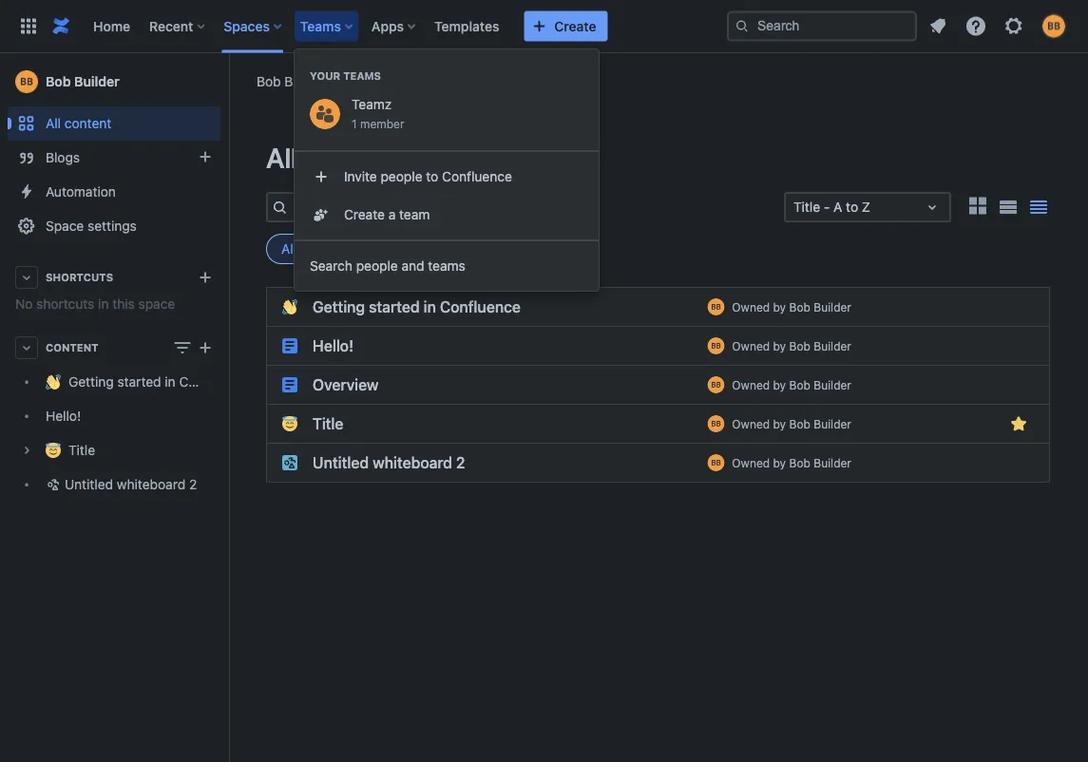 Task type: vqa. For each thing, say whether or not it's contained in the screenshot.
settings
yes



Task type: locate. For each thing, give the bounding box(es) containing it.
2 page image from the top
[[282, 377, 298, 393]]

5 owned from the top
[[732, 456, 770, 470]]

teams up 'teamz'
[[343, 70, 381, 82]]

hello! inside space element
[[46, 408, 81, 424]]

shortcuts
[[36, 296, 94, 312]]

confluence image
[[49, 15, 72, 38], [49, 15, 72, 38]]

1 page image from the top
[[282, 338, 298, 354]]

space settings
[[46, 218, 137, 234]]

0 vertical spatial to
[[426, 169, 439, 184]]

teams up your
[[300, 18, 341, 34]]

owned
[[732, 300, 770, 314], [732, 339, 770, 353], [732, 378, 770, 392], [732, 417, 770, 431], [732, 456, 770, 470]]

untitled down title link
[[65, 477, 113, 492]]

tree
[[8, 365, 249, 502]]

1 horizontal spatial getting started in confluence
[[313, 298, 521, 316]]

bob for hello!
[[789, 339, 811, 353]]

started inside space element
[[117, 374, 161, 390]]

people down 'on'
[[356, 258, 398, 274]]

0 vertical spatial title
[[794, 199, 820, 215]]

by for getting started in confluence
[[773, 300, 786, 314]]

2 bob builder from the left
[[46, 74, 120, 89]]

compact list image
[[1028, 196, 1050, 219]]

0 horizontal spatial untitled
[[65, 477, 113, 492]]

tree containing getting started in confluence
[[8, 365, 249, 502]]

0 horizontal spatial content
[[65, 115, 112, 131]]

bob for getting started in confluence
[[789, 300, 811, 314]]

2 owned from the top
[[732, 339, 770, 353]]

hello! up title link
[[46, 408, 81, 424]]

1
[[352, 117, 357, 130]]

2 profile picture image from the top
[[708, 337, 725, 355]]

title down hello! link
[[68, 442, 95, 458]]

owned for untitled whiteboard 2
[[732, 456, 770, 470]]

0 vertical spatial confluence
[[442, 169, 512, 184]]

0 horizontal spatial 2
[[189, 477, 197, 492]]

0 vertical spatial people
[[381, 169, 423, 184]]

untitled
[[313, 454, 369, 472], [65, 477, 113, 492]]

0 vertical spatial hello!
[[313, 337, 354, 355]]

2 vertical spatial confluence
[[179, 374, 249, 390]]

teamz 1 member
[[352, 96, 404, 130]]

content up blogs
[[65, 115, 112, 131]]

0 horizontal spatial title
[[68, 442, 95, 458]]

in left this
[[98, 296, 109, 312]]

page image right create content icon
[[282, 338, 298, 354]]

spaces
[[224, 18, 270, 34]]

invite people to confluence
[[344, 169, 512, 184]]

2 by from the top
[[773, 339, 786, 353]]

all content down the 1
[[266, 142, 397, 174]]

confluence down search people and teams 'button'
[[440, 298, 521, 316]]

1 vertical spatial content
[[303, 142, 397, 174]]

bob
[[257, 73, 281, 89], [46, 74, 71, 89], [789, 300, 811, 314], [789, 339, 811, 353], [789, 378, 811, 392], [789, 417, 811, 431], [789, 456, 811, 470]]

0 horizontal spatial to
[[426, 169, 439, 184]]

getting started in confluence inside space element
[[68, 374, 249, 390]]

untitled right whiteboard icon
[[313, 454, 369, 472]]

1 vertical spatial page image
[[282, 377, 298, 393]]

all left invite people to confluence icon
[[266, 142, 297, 174]]

shortcuts button
[[8, 260, 221, 295]]

0 horizontal spatial whiteboard
[[117, 477, 186, 492]]

2 horizontal spatial title
[[794, 199, 820, 215]]

worked on
[[328, 241, 394, 257]]

page image for hello!
[[282, 338, 298, 354]]

global element
[[11, 0, 727, 53]]

templates link
[[429, 11, 505, 41]]

started down content 'dropdown button'
[[117, 374, 161, 390]]

4 by from the top
[[773, 417, 786, 431]]

untitled whiteboard 2 inside space element
[[65, 477, 197, 492]]

0 vertical spatial page image
[[282, 338, 298, 354]]

member
[[360, 117, 404, 130]]

:innocent: image
[[282, 416, 298, 432], [282, 416, 298, 432]]

1 vertical spatial teams
[[343, 70, 381, 82]]

confluence inside button
[[442, 169, 512, 184]]

1 vertical spatial getting started in confluence
[[68, 374, 249, 390]]

untitled whiteboard 2 down overview
[[313, 454, 465, 472]]

confluence down create content icon
[[179, 374, 249, 390]]

getting started in confluence
[[313, 298, 521, 316], [68, 374, 249, 390]]

in down change view image
[[165, 374, 176, 390]]

blogs link
[[8, 141, 221, 175]]

list image
[[1000, 200, 1018, 214]]

to
[[426, 169, 439, 184], [846, 199, 859, 215]]

0 horizontal spatial getting started in confluence
[[68, 374, 249, 390]]

owned for title
[[732, 417, 770, 431]]

getting down search
[[313, 298, 365, 316]]

your
[[310, 70, 341, 82]]

bob builder
[[257, 73, 328, 89], [46, 74, 120, 89]]

teamz
[[352, 96, 392, 112]]

title - a to z
[[794, 199, 871, 215]]

started down search people and teams
[[369, 298, 420, 316]]

1 vertical spatial all content
[[266, 142, 397, 174]]

confluence
[[442, 169, 512, 184], [440, 298, 521, 316], [179, 374, 249, 390]]

1 vertical spatial started
[[117, 374, 161, 390]]

1 horizontal spatial untitled
[[313, 454, 369, 472]]

owned by bob builder
[[732, 300, 852, 314], [732, 339, 852, 353], [732, 378, 852, 392], [732, 417, 852, 431], [732, 456, 852, 470]]

z
[[862, 199, 871, 215]]

teams inside teams dropdown button
[[300, 18, 341, 34]]

search image
[[735, 19, 750, 34]]

1 by from the top
[[773, 300, 786, 314]]

1 horizontal spatial in
[[165, 374, 176, 390]]

bob builder link for untitled whiteboard 2
[[789, 456, 852, 470]]

to up create a team button
[[426, 169, 439, 184]]

0 vertical spatial started
[[369, 298, 420, 316]]

bob builder link for hello!
[[789, 339, 852, 353]]

0 vertical spatial untitled whiteboard 2
[[313, 454, 465, 472]]

1 horizontal spatial create
[[555, 18, 597, 34]]

people
[[381, 169, 423, 184], [356, 258, 398, 274]]

content
[[65, 115, 112, 131], [303, 142, 397, 174]]

3 profile picture image from the top
[[708, 376, 725, 394]]

hello!
[[313, 337, 354, 355], [46, 408, 81, 424]]

builder for title
[[814, 417, 852, 431]]

by for title
[[773, 417, 786, 431]]

bob builder up all content link
[[46, 74, 120, 89]]

create inside button
[[344, 207, 385, 222]]

4 profile picture image from the top
[[708, 415, 725, 433]]

owned for overview
[[732, 378, 770, 392]]

collapse sidebar image
[[207, 63, 249, 101]]

getting down the content
[[68, 374, 114, 390]]

getting started in confluence down and in the top left of the page
[[313, 298, 521, 316]]

page image
[[282, 338, 298, 354], [282, 377, 298, 393]]

5 owned by bob builder from the top
[[732, 456, 852, 470]]

whiteboard
[[373, 454, 452, 472], [117, 477, 186, 492]]

to left 'z'
[[846, 199, 859, 215]]

bob builder link for getting started in confluence
[[789, 300, 852, 314]]

0 horizontal spatial bob builder
[[46, 74, 120, 89]]

all content up blogs
[[46, 115, 112, 131]]

0 vertical spatial all content
[[46, 115, 112, 131]]

profile picture image for hello!
[[708, 337, 725, 355]]

getting started in confluence down change view image
[[68, 374, 249, 390]]

2 vertical spatial title
[[68, 442, 95, 458]]

1 horizontal spatial bob builder
[[257, 73, 328, 89]]

5 by from the top
[[773, 456, 786, 470]]

0 vertical spatial all
[[46, 115, 61, 131]]

confluence for getting started in confluence link
[[179, 374, 249, 390]]

apps button
[[366, 11, 423, 41]]

builder inside space element
[[74, 74, 120, 89]]

in down search people and teams 'button'
[[424, 298, 436, 316]]

all up blogs
[[46, 115, 61, 131]]

:wave: image
[[282, 299, 298, 315], [282, 299, 298, 315]]

create
[[555, 18, 597, 34], [344, 207, 385, 222]]

people inside button
[[381, 169, 423, 184]]

Search by title field
[[291, 194, 478, 221]]

home
[[93, 18, 130, 34]]

started
[[369, 298, 420, 316], [117, 374, 161, 390]]

0 horizontal spatial untitled whiteboard 2
[[65, 477, 197, 492]]

a
[[389, 207, 396, 222]]

0 horizontal spatial all content
[[46, 115, 112, 131]]

1 vertical spatial create
[[344, 207, 385, 222]]

untitled whiteboard 2
[[313, 454, 465, 472], [65, 477, 197, 492]]

4 owned from the top
[[732, 417, 770, 431]]

confluence inside space element
[[179, 374, 249, 390]]

0 horizontal spatial started
[[117, 374, 161, 390]]

confluence up create a team button
[[442, 169, 512, 184]]

recent
[[149, 18, 193, 34]]

owned by bob builder for title
[[732, 417, 852, 431]]

builder
[[285, 73, 328, 89], [74, 74, 120, 89], [814, 300, 852, 314], [814, 339, 852, 353], [814, 378, 852, 392], [814, 417, 852, 431], [814, 456, 852, 470]]

automation link
[[8, 175, 221, 209]]

1 horizontal spatial 2
[[456, 454, 465, 472]]

1 vertical spatial hello!
[[46, 408, 81, 424]]

3 by from the top
[[773, 378, 786, 392]]

title down overview
[[313, 415, 344, 433]]

in
[[98, 296, 109, 312], [424, 298, 436, 316], [165, 374, 176, 390]]

2
[[456, 454, 465, 472], [189, 477, 197, 492]]

4 owned by bob builder from the top
[[732, 417, 852, 431]]

invite people to confluence image
[[310, 165, 333, 188]]

all content inside space element
[[46, 115, 112, 131]]

all button
[[266, 234, 312, 264]]

0 vertical spatial content
[[65, 115, 112, 131]]

people for search
[[356, 258, 398, 274]]

0 vertical spatial teams
[[300, 18, 341, 34]]

3 owned from the top
[[732, 378, 770, 392]]

settings
[[88, 218, 137, 234]]

whiteboard inside space element
[[117, 477, 186, 492]]

1 horizontal spatial whiteboard
[[373, 454, 452, 472]]

1 vertical spatial people
[[356, 258, 398, 274]]

bob for title
[[789, 417, 811, 431]]

owned by bob builder for overview
[[732, 378, 852, 392]]

0 vertical spatial getting
[[313, 298, 365, 316]]

title left -
[[794, 199, 820, 215]]

group
[[295, 150, 599, 240]]

1 horizontal spatial all content
[[266, 142, 397, 174]]

None text field
[[794, 198, 797, 217]]

1 horizontal spatial title
[[313, 415, 344, 433]]

getting
[[313, 298, 365, 316], [68, 374, 114, 390]]

team
[[399, 207, 430, 222]]

all left worked
[[281, 241, 297, 257]]

cards image
[[967, 194, 990, 217]]

bob builder up teamz image
[[257, 73, 328, 89]]

untitled whiteboard 2 down title link
[[65, 477, 197, 492]]

bob inside space element
[[46, 74, 71, 89]]

0 horizontal spatial create
[[344, 207, 385, 222]]

profile picture image
[[708, 298, 725, 316], [708, 337, 725, 355], [708, 376, 725, 394], [708, 415, 725, 433], [708, 454, 725, 472]]

0 vertical spatial 2
[[456, 454, 465, 472]]

page image for overview
[[282, 377, 298, 393]]

2 vertical spatial all
[[281, 241, 297, 257]]

owned by bob builder for getting started in confluence
[[732, 300, 852, 314]]

1 vertical spatial getting
[[68, 374, 114, 390]]

all content
[[46, 115, 112, 131], [266, 142, 397, 174]]

create content image
[[194, 337, 217, 359]]

0 horizontal spatial hello!
[[46, 408, 81, 424]]

page image left overview
[[282, 377, 298, 393]]

teams inside your teams group
[[343, 70, 381, 82]]

content down the 1
[[303, 142, 397, 174]]

worked
[[328, 241, 375, 257]]

1 horizontal spatial content
[[303, 142, 397, 174]]

5 profile picture image from the top
[[708, 454, 725, 472]]

recent button
[[144, 11, 212, 41]]

bob builder link inside space element
[[8, 63, 221, 101]]

hello! up overview
[[313, 337, 354, 355]]

create inside popup button
[[555, 18, 597, 34]]

2 inside space element
[[189, 477, 197, 492]]

starred
[[419, 241, 464, 257]]

1 vertical spatial untitled whiteboard 2
[[65, 477, 197, 492]]

1 vertical spatial 2
[[189, 477, 197, 492]]

hello! link
[[8, 399, 221, 433]]

title inside space element
[[68, 442, 95, 458]]

1 vertical spatial confluence
[[440, 298, 521, 316]]

create for create
[[555, 18, 597, 34]]

and
[[402, 258, 424, 274]]

all content link
[[8, 106, 221, 141]]

your teams group
[[295, 49, 599, 144]]

untitled inside space element
[[65, 477, 113, 492]]

0 vertical spatial create
[[555, 18, 597, 34]]

teams
[[428, 258, 466, 274]]

2 owned by bob builder from the top
[[732, 339, 852, 353]]

0 horizontal spatial teams
[[300, 18, 341, 34]]

search people and teams
[[310, 258, 466, 274]]

1 horizontal spatial teams
[[343, 70, 381, 82]]

appswitcher icon image
[[17, 15, 40, 38]]

1 vertical spatial to
[[846, 199, 859, 215]]

banner
[[0, 0, 1088, 53]]

a
[[834, 199, 843, 215]]

all inside all button
[[281, 241, 297, 257]]

title link
[[8, 433, 221, 468]]

1 vertical spatial whiteboard
[[117, 477, 186, 492]]

all
[[46, 115, 61, 131], [266, 142, 297, 174], [281, 241, 297, 257]]

1 vertical spatial untitled
[[65, 477, 113, 492]]

1 owned by bob builder from the top
[[732, 300, 852, 314]]

search people and teams button
[[295, 247, 599, 285]]

1 profile picture image from the top
[[708, 298, 725, 316]]

help icon image
[[965, 15, 988, 38]]

profile picture image for title
[[708, 415, 725, 433]]

2 horizontal spatial in
[[424, 298, 436, 316]]

0 horizontal spatial getting
[[68, 374, 114, 390]]

title
[[794, 199, 820, 215], [313, 415, 344, 433], [68, 442, 95, 458]]

profile picture image for overview
[[708, 376, 725, 394]]

3 owned by bob builder from the top
[[732, 378, 852, 392]]

owned for getting started in confluence
[[732, 300, 770, 314]]

1 owned from the top
[[732, 300, 770, 314]]

to inside button
[[426, 169, 439, 184]]

by
[[773, 300, 786, 314], [773, 339, 786, 353], [773, 378, 786, 392], [773, 417, 786, 431], [773, 456, 786, 470]]

people inside 'button'
[[356, 258, 398, 274]]

bob builder link
[[8, 63, 221, 101], [257, 72, 328, 91], [789, 300, 852, 314], [789, 339, 852, 353], [789, 378, 852, 392], [789, 417, 852, 431], [789, 456, 852, 470]]

teams
[[300, 18, 341, 34], [343, 70, 381, 82]]

people up search by title field at the top of page
[[381, 169, 423, 184]]



Task type: describe. For each thing, give the bounding box(es) containing it.
change view image
[[171, 337, 194, 359]]

create a team button
[[295, 196, 599, 234]]

whiteboard image
[[282, 455, 298, 471]]

Search field
[[727, 11, 917, 41]]

1 vertical spatial all
[[266, 142, 297, 174]]

space
[[46, 218, 84, 234]]

spaces button
[[218, 11, 289, 41]]

1 vertical spatial title
[[313, 415, 344, 433]]

unstar image
[[1008, 413, 1030, 435]]

owned by bob builder for untitled whiteboard 2
[[732, 456, 852, 470]]

bob for untitled whiteboard 2
[[789, 456, 811, 470]]

1 horizontal spatial started
[[369, 298, 420, 316]]

starred button
[[410, 234, 473, 264]]

apps
[[372, 18, 404, 34]]

content button
[[8, 331, 221, 365]]

0 vertical spatial getting started in confluence
[[313, 298, 521, 316]]

0 vertical spatial whiteboard
[[373, 454, 452, 472]]

builder for untitled whiteboard 2
[[814, 456, 852, 470]]

profile picture image for untitled whiteboard 2
[[708, 454, 725, 472]]

create button
[[524, 11, 608, 41]]

owned by bob builder for hello!
[[732, 339, 852, 353]]

people for invite
[[381, 169, 423, 184]]

1 bob builder from the left
[[257, 73, 328, 89]]

search
[[310, 258, 353, 274]]

bob builder link for overview
[[789, 378, 852, 392]]

create a blog image
[[194, 145, 217, 168]]

content
[[46, 342, 98, 354]]

notification icon image
[[927, 15, 950, 38]]

owned for hello!
[[732, 339, 770, 353]]

builder for hello!
[[814, 339, 852, 353]]

blogs
[[46, 150, 80, 165]]

bob builder inside space element
[[46, 74, 120, 89]]

no
[[15, 296, 33, 312]]

invite people to confluence button
[[295, 158, 599, 196]]

getting started in confluence link
[[8, 365, 249, 399]]

by for hello!
[[773, 339, 786, 353]]

space element
[[0, 53, 249, 762]]

teamz image
[[310, 99, 340, 129]]

group containing invite people to confluence
[[295, 150, 599, 240]]

create for create a team
[[344, 207, 385, 222]]

builder for getting started in confluence
[[814, 300, 852, 314]]

content inside space element
[[65, 115, 112, 131]]

untitled whiteboard 2 link
[[8, 468, 221, 502]]

teams button
[[295, 11, 360, 41]]

by for untitled whiteboard 2
[[773, 456, 786, 470]]

1 horizontal spatial untitled whiteboard 2
[[313, 454, 465, 472]]

bob builder link for title
[[789, 417, 852, 431]]

0 horizontal spatial in
[[98, 296, 109, 312]]

settings icon image
[[1003, 15, 1026, 38]]

templates
[[434, 18, 499, 34]]

add shortcut image
[[194, 266, 217, 289]]

space settings link
[[8, 209, 221, 243]]

tree inside space element
[[8, 365, 249, 502]]

getting inside getting started in confluence link
[[68, 374, 114, 390]]

invite
[[344, 169, 377, 184]]

worked on button
[[319, 234, 402, 264]]

1 horizontal spatial hello!
[[313, 337, 354, 355]]

your teams
[[310, 70, 381, 82]]

1 horizontal spatial to
[[846, 199, 859, 215]]

on
[[379, 241, 394, 257]]

create a team
[[344, 207, 430, 222]]

confluence for invite people to confluence button
[[442, 169, 512, 184]]

space
[[138, 296, 175, 312]]

by for overview
[[773, 378, 786, 392]]

no shortcuts in this space
[[15, 296, 175, 312]]

open image
[[921, 196, 944, 219]]

all inside all content link
[[46, 115, 61, 131]]

automation
[[46, 184, 116, 200]]

-
[[824, 199, 830, 215]]

overview
[[313, 376, 379, 394]]

shortcuts
[[46, 271, 113, 284]]

banner containing home
[[0, 0, 1088, 53]]

this
[[112, 296, 135, 312]]

1 horizontal spatial getting
[[313, 298, 365, 316]]

builder for overview
[[814, 378, 852, 392]]

bob for overview
[[789, 378, 811, 392]]

profile picture image for getting started in confluence
[[708, 298, 725, 316]]

home link
[[87, 11, 136, 41]]

0 vertical spatial untitled
[[313, 454, 369, 472]]



